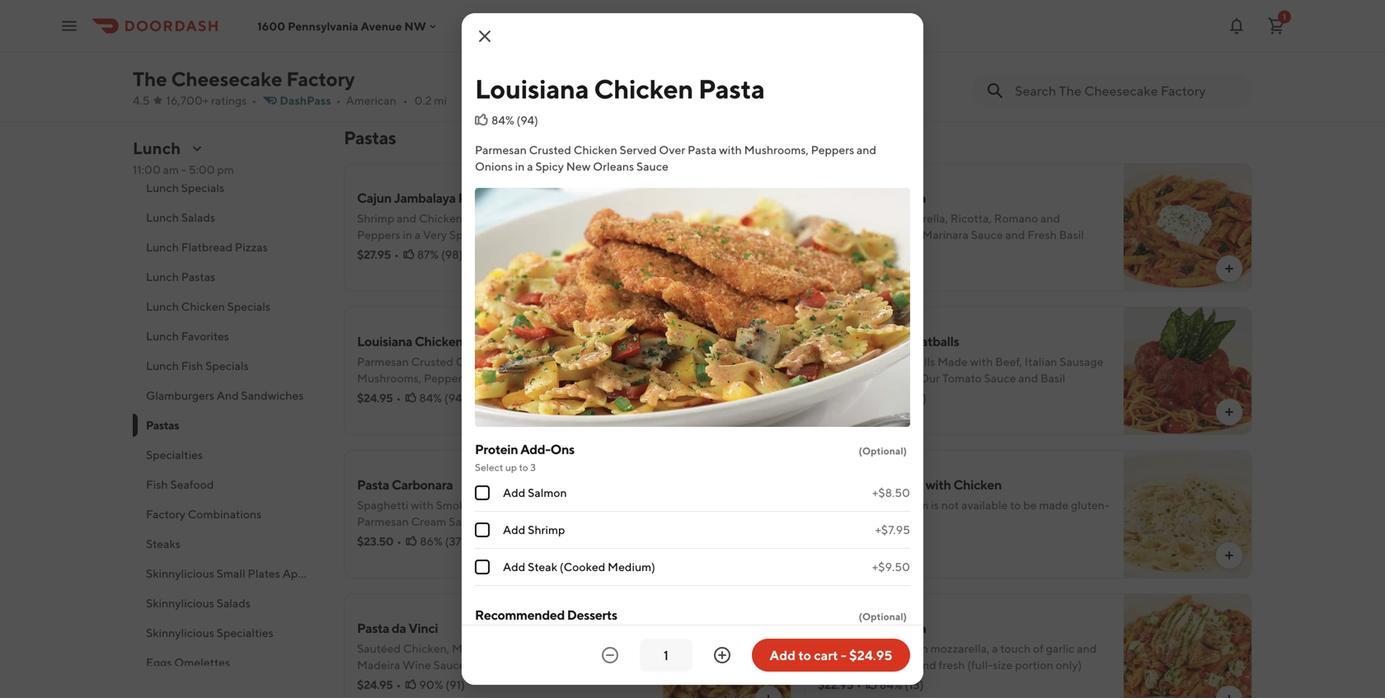 Task type: locate. For each thing, give the bounding box(es) containing it.
1 vertical spatial $22.95
[[818, 678, 854, 692]]

salmon
[[528, 486, 567, 500]]

spicy up the tomato,
[[535, 160, 564, 173]]

on down swiss
[[491, 27, 504, 40]]

1 (optional) from the top
[[859, 445, 907, 457]]

(optional)
[[859, 445, 907, 457], [859, 611, 907, 623]]

louisiana for louisiana chicken pasta parmesan crusted chicken served over pasta with mushrooms, peppers and onions in a spicy new orleans sauce
[[357, 334, 412, 349]]

salads for lunch salads
[[181, 211, 215, 224]]

and down the 'recommended'
[[516, 642, 536, 656]]

1 horizontal spatial penne
[[818, 212, 852, 225]]

2 horizontal spatial 84%
[[880, 678, 903, 692]]

in inside parmesan crusted chicken served over pasta with mushrooms, peppers and onions in a spicy new orleans sauce
[[515, 160, 525, 173]]

1 horizontal spatial tomato
[[943, 372, 982, 385]]

lunch up 11:00
[[133, 139, 181, 158]]

and down housemade
[[818, 372, 838, 385]]

lunch specials
[[146, 181, 224, 195]]

and up protein
[[470, 372, 489, 385]]

pastas inside button
[[181, 270, 215, 284]]

lunch down lunch pastas
[[146, 300, 179, 313]]

1 vertical spatial pastas
[[181, 270, 215, 284]]

fresh down 'mozzarella,'
[[939, 658, 965, 672]]

$22.95 down four
[[818, 248, 854, 261]]

add item to cart image for spaghetti and meatballs
[[1223, 406, 1236, 419]]

0 vertical spatial crusted
[[529, 143, 571, 157]]

spicy inside louisiana chicken pasta parmesan crusted chicken served over pasta with mushrooms, peppers and onions in a spicy new orleans sauce
[[552, 372, 581, 385]]

$22.95 • down "pasta,"
[[818, 248, 862, 261]]

lunch down "lunch salads"
[[146, 240, 179, 254]]

•
[[395, 47, 400, 60], [252, 94, 257, 107], [336, 94, 341, 107], [403, 94, 408, 107], [394, 248, 399, 261], [857, 248, 862, 261], [396, 391, 401, 405], [857, 391, 862, 405], [397, 535, 402, 548], [396, 678, 401, 692], [857, 678, 862, 692]]

spaghetti up housemade
[[818, 334, 875, 349]]

• for grilled chicken, fresh mozzarella, a touch of garlic and penne pasta. light and fresh (full-size portion only)
[[857, 678, 862, 692]]

$22.95 • for four
[[818, 248, 862, 261]]

avenue
[[361, 19, 402, 33]]

skinnylicious inside skinnylicious salads button
[[146, 597, 214, 610]]

add inside button
[[770, 648, 796, 663]]

86% down cheeses,
[[880, 248, 903, 261]]

tomato up add to cart - $24.95 button
[[818, 621, 862, 636]]

cajun jambalaya pasta shrimp and chicken sauteed with tomato, onions and peppers in a very spicy cajun sauce. all on top of fresh linguini (full-size portion only)
[[357, 190, 647, 258]]

to left be
[[1010, 499, 1021, 512]]

1 vertical spatial 84% (94)
[[419, 391, 466, 405]]

0 horizontal spatial on
[[491, 27, 504, 40]]

1 vertical spatial of
[[1033, 642, 1044, 656]]

shrimp up "linguini"
[[357, 212, 394, 225]]

skinnylicious for skinnylicious small plates appetizers
[[146, 567, 214, 581]]

1 horizontal spatial size
[[993, 658, 1013, 672]]

onions
[[475, 160, 513, 173], [581, 212, 619, 225], [492, 372, 530, 385], [538, 642, 576, 656]]

slow roasted pork, ham, swiss cheese, pickles, mustard and mayonnaise on a grilled and pressed roll
[[357, 10, 640, 40]]

fish left seafood
[[146, 478, 168, 491]]

0 horizontal spatial specialties
[[146, 448, 203, 462]]

skinnylicious up skinnylicious specialties
[[146, 597, 214, 610]]

0 horizontal spatial crusted
[[411, 355, 453, 369]]

chicken inside cajun jambalaya pasta shrimp and chicken sauteed with tomato, onions and peppers in a very spicy cajun sauce. all on top of fresh linguini (full-size portion only)
[[419, 212, 463, 225]]

fresh up light on the bottom
[[902, 642, 928, 656]]

onions up sauteed
[[475, 160, 513, 173]]

pasta,
[[854, 212, 886, 225]]

a left decrease quantity by 1 image
[[590, 642, 596, 656]]

grilled inside slow roasted pork, ham, swiss cheese, pickles, mustard and mayonnaise on a grilled and pressed roll
[[515, 27, 551, 40]]

specialties inside "button"
[[146, 448, 203, 462]]

sauce inside parmesan crusted chicken served over pasta with mushrooms, peppers and onions in a spicy new orleans sauce
[[637, 160, 669, 173]]

cheeses,
[[872, 228, 920, 242]]

peppers
[[811, 143, 855, 157], [357, 228, 400, 242], [424, 372, 467, 385]]

with inside pasta da vinci sautéed chicken, mushrooms and onions in a delicious madeira wine sauce tossed with penne pasta
[[506, 658, 529, 672]]

1 vertical spatial (94)
[[444, 391, 466, 405]]

add
[[503, 486, 526, 500], [503, 523, 526, 537], [503, 560, 526, 574], [770, 648, 796, 663]]

specials down lunch pastas button on the left top
[[227, 300, 270, 313]]

pastas down lunch flatbread pizzas
[[181, 270, 215, 284]]

(37)
[[445, 535, 465, 548]]

pasta inside pasta carbonara spaghetti with smoked bacon, green peas and a garlic- parmesan cream sauce
[[357, 477, 389, 493]]

skinnylicious for skinnylicious specialties
[[146, 626, 214, 640]]

1 vertical spatial shrimp
[[528, 523, 565, 537]]

pasta.
[[854, 658, 885, 672]]

spicy inside parmesan crusted chicken served over pasta with mushrooms, peppers and onions in a spicy new orleans sauce
[[535, 160, 564, 173]]

lunch down lunch specials
[[146, 211, 179, 224]]

onions down recommended desserts
[[538, 642, 576, 656]]

$27.95
[[357, 248, 391, 261]]

86% (37)
[[420, 535, 465, 548]]

louisiana for louisiana chicken pasta
[[475, 73, 589, 104]]

tomato basil pasta grilled chicken, fresh mozzarella, a touch of garlic and penne pasta. light and fresh (full-size portion only)
[[818, 621, 1097, 672]]

add down bacon,
[[503, 523, 526, 537]]

1 vertical spatial -
[[841, 648, 847, 663]]

pastas down glamburgers
[[146, 419, 179, 432]]

(91)
[[446, 678, 465, 692]]

0 vertical spatial 86%
[[880, 248, 903, 261]]

factory up dashpass • at the top left of the page
[[286, 67, 355, 91]]

in inside louisiana chicken pasta parmesan crusted chicken served over pasta with mushrooms, peppers and onions in a spicy new orleans sauce
[[532, 372, 542, 385]]

3 skinnylicious from the top
[[146, 626, 214, 640]]

1 horizontal spatial of
[[1033, 642, 1044, 656]]

protein add-ons select up to 3
[[475, 442, 575, 473]]

madeira
[[357, 658, 400, 672]]

1 horizontal spatial specialties
[[217, 626, 274, 640]]

tomato basil pasta image
[[1124, 594, 1253, 698]]

sauce.
[[514, 228, 548, 242]]

cajun
[[357, 190, 392, 206], [480, 228, 511, 242]]

skinnylicious
[[146, 567, 214, 581], [146, 597, 214, 610], [146, 626, 214, 640]]

be
[[1024, 499, 1037, 512]]

lunch down lunch flatbread pizzas
[[146, 270, 179, 284]]

glamburgers and sandwiches
[[146, 389, 304, 402]]

sauce inside pasta da vinci sautéed chicken, mushrooms and onions in a delicious madeira wine sauce tossed with penne pasta
[[434, 658, 466, 672]]

lunch for lunch specials
[[146, 181, 179, 195]]

0 vertical spatial specialties
[[146, 448, 203, 462]]

lunch for lunch pastas
[[146, 270, 179, 284]]

cheese
[[847, 190, 892, 206]]

86% down cream
[[420, 535, 443, 548]]

cajun down sauteed
[[480, 228, 511, 242]]

add item to cart image for tomato basil pasta
[[1223, 693, 1236, 698]]

None checkbox
[[475, 523, 490, 538]]

add item to cart image for four cheese pasta
[[1223, 262, 1236, 275]]

84% inside louisiana chicken pasta dialog
[[491, 113, 514, 127]]

and right the tomato,
[[621, 212, 641, 225]]

all
[[551, 228, 565, 242]]

penne down recommended desserts
[[532, 658, 565, 672]]

basil inside 'spaghetti and meatballs housemade meatballs made with beef, italian sausage and parmesan with our tomato sauce and basil'
[[1041, 372, 1066, 385]]

mushrooms, inside louisiana chicken pasta parmesan crusted chicken served over pasta with mushrooms, peppers and onions in a spicy new orleans sauce
[[357, 372, 422, 385]]

0 vertical spatial louisiana
[[475, 73, 589, 104]]

grilled down the cheese,
[[515, 27, 551, 40]]

fish inside button
[[181, 359, 203, 373]]

fresh right top
[[618, 228, 647, 242]]

grilled up penne
[[818, 642, 854, 656]]

0 vertical spatial fresh
[[902, 642, 928, 656]]

the
[[133, 67, 167, 91]]

recommended desserts
[[475, 607, 617, 623]]

• for slow roasted pork, ham, swiss cheese, pickles, mustard and mayonnaise on a grilled and pressed roll
[[395, 47, 400, 60]]

spicy inside cajun jambalaya pasta shrimp and chicken sauteed with tomato, onions and peppers in a very spicy cajun sauce. all on top of fresh linguini (full-size portion only)
[[449, 228, 478, 242]]

and down romano
[[1006, 228, 1025, 242]]

86% for pasta
[[880, 248, 903, 261]]

0 vertical spatial size
[[430, 245, 450, 258]]

1 vertical spatial new
[[583, 372, 607, 385]]

1 horizontal spatial 84% (94)
[[491, 113, 538, 127]]

0 horizontal spatial louisiana
[[357, 334, 412, 349]]

1 horizontal spatial crusted
[[529, 143, 571, 157]]

orleans inside parmesan crusted chicken served over pasta with mushrooms, peppers and onions in a spicy new orleans sauce
[[593, 160, 634, 173]]

portion down touch
[[1015, 658, 1054, 672]]

- right the am
[[181, 163, 186, 176]]

louisiana inside louisiana chicken pasta parmesan crusted chicken served over pasta with mushrooms, peppers and onions in a spicy new orleans sauce
[[357, 334, 412, 349]]

1 vertical spatial skinnylicious
[[146, 597, 214, 610]]

0 vertical spatial tomato
[[943, 372, 982, 385]]

- inside button
[[841, 648, 847, 663]]

fettuccini alfredo with chicken image
[[1124, 450, 1253, 579]]

sauce
[[637, 160, 669, 173], [971, 228, 1003, 242], [984, 372, 1016, 385], [401, 388, 433, 402], [449, 515, 481, 529], [434, 658, 466, 672]]

specials down 5:00
[[181, 181, 224, 195]]

specials down lunch favorites button
[[206, 359, 249, 373]]

1 horizontal spatial -
[[841, 648, 847, 663]]

$19.50 •
[[357, 47, 400, 60]]

0 horizontal spatial fish
[[146, 478, 168, 491]]

$22.95 • down penne
[[818, 678, 862, 692]]

item
[[906, 499, 929, 512]]

factory up steaks
[[146, 508, 186, 521]]

skinnylicious up eggs omelettes
[[146, 626, 214, 640]]

1 horizontal spatial orleans
[[593, 160, 634, 173]]

0 horizontal spatial 86%
[[420, 535, 443, 548]]

1 vertical spatial meatballs
[[884, 355, 935, 369]]

note:
[[855, 499, 882, 512]]

1 vertical spatial crusted
[[411, 355, 453, 369]]

2 $22.95 from the top
[[818, 678, 854, 692]]

add item to cart image for cajun jambalaya pasta
[[762, 262, 775, 275]]

a down swiss
[[507, 27, 513, 40]]

and down jambalaya
[[397, 212, 417, 225]]

add down up
[[503, 486, 526, 500]]

$24.95 inside add to cart - $24.95 button
[[849, 648, 893, 663]]

add item to cart image
[[762, 262, 775, 275], [1223, 262, 1236, 275], [1223, 406, 1236, 419]]

to left 3
[[519, 462, 528, 473]]

four cheese pasta penne pasta, mozzarella, ricotta, romano and parmesan cheeses, marinara sauce and fresh basil
[[818, 190, 1084, 242]]

onions inside cajun jambalaya pasta shrimp and chicken sauteed with tomato, onions and peppers in a very spicy cajun sauce. all on top of fresh linguini (full-size portion only)
[[581, 212, 619, 225]]

0 horizontal spatial 84%
[[419, 391, 442, 405]]

0 horizontal spatial (94)
[[444, 391, 466, 405]]

1 horizontal spatial spaghetti
[[818, 334, 875, 349]]

1 vertical spatial spaghetti
[[357, 499, 409, 512]]

2 horizontal spatial to
[[1010, 499, 1021, 512]]

a inside tomato basil pasta grilled chicken, fresh mozzarella, a touch of garlic and penne pasta. light and fresh (full-size portion only)
[[992, 642, 998, 656]]

add to cart - $24.95
[[770, 648, 893, 663]]

2 vertical spatial 84%
[[880, 678, 903, 692]]

only) down sauce.
[[493, 245, 519, 258]]

specialties inside button
[[217, 626, 274, 640]]

wine
[[403, 658, 431, 672]]

0 horizontal spatial served
[[502, 355, 539, 369]]

1 $22.95 from the top
[[818, 248, 854, 261]]

1 vertical spatial fresh
[[939, 658, 965, 672]]

protein
[[475, 442, 518, 457]]

add left cart
[[770, 648, 796, 663]]

in up (full-
[[403, 228, 412, 242]]

spicy up ons
[[552, 372, 581, 385]]

a up add-
[[544, 372, 550, 385]]

(98)
[[441, 248, 463, 261]]

11:00
[[133, 163, 161, 176]]

(94) inside louisiana chicken pasta dialog
[[517, 113, 538, 127]]

meatballs up the our
[[884, 355, 935, 369]]

0 vertical spatial spicy
[[535, 160, 564, 173]]

to inside protein add-ons select up to 3
[[519, 462, 528, 473]]

0 horizontal spatial fresh
[[618, 228, 647, 242]]

tomato inside 'spaghetti and meatballs housemade meatballs made with beef, italian sausage and parmesan with our tomato sauce and basil'
[[943, 372, 982, 385]]

appetizers
[[283, 567, 340, 581]]

in up add-
[[532, 372, 542, 385]]

$22.95 down penne
[[818, 678, 854, 692]]

1 vertical spatial louisiana
[[357, 334, 412, 349]]

0 horizontal spatial 84% (94)
[[419, 391, 466, 405]]

- right cart
[[841, 648, 847, 663]]

a up (full-
[[415, 228, 421, 242]]

mushrooms, inside parmesan crusted chicken served over pasta with mushrooms, peppers and onions in a spicy new orleans sauce
[[744, 143, 809, 157]]

0 vertical spatial mushrooms,
[[744, 143, 809, 157]]

0 horizontal spatial pastas
[[146, 419, 179, 432]]

0 vertical spatial 84%
[[491, 113, 514, 127]]

spicy up (98)
[[449, 228, 478, 242]]

0 vertical spatial specials
[[181, 181, 224, 195]]

portion down sauteed
[[452, 245, 491, 258]]

1 vertical spatial 84%
[[419, 391, 442, 405]]

1 horizontal spatial grilled
[[818, 642, 854, 656]]

1 vertical spatial peppers
[[357, 228, 400, 242]]

spicy
[[535, 160, 564, 173], [449, 228, 478, 242], [552, 372, 581, 385]]

four cheese pasta image
[[1124, 163, 1253, 292]]

84% for louisiana chicken pasta
[[419, 391, 442, 405]]

add left steak
[[503, 560, 526, 574]]

$24.95 • for pasta
[[357, 678, 401, 692]]

0 vertical spatial served
[[620, 143, 657, 157]]

of right top
[[605, 228, 616, 242]]

1 vertical spatial 86%
[[420, 535, 443, 548]]

of left garlic at the bottom of the page
[[1033, 642, 1044, 656]]

of
[[605, 228, 616, 242], [1033, 642, 1044, 656]]

skinnylicious down steaks
[[146, 567, 214, 581]]

0 horizontal spatial peppers
[[357, 228, 400, 242]]

pasta inside cajun jambalaya pasta shrimp and chicken sauteed with tomato, onions and peppers in a very spicy cajun sauce. all on top of fresh linguini (full-size portion only)
[[458, 190, 490, 206]]

and down italian at the bottom
[[1019, 372, 1038, 385]]

0 vertical spatial 84% (94)
[[491, 113, 538, 127]]

size down touch
[[993, 658, 1013, 672]]

size down very
[[430, 245, 450, 258]]

0 horizontal spatial penne
[[532, 658, 565, 672]]

1 horizontal spatial cajun
[[480, 228, 511, 242]]

1 vertical spatial mushrooms,
[[357, 372, 422, 385]]

1 horizontal spatial portion
[[1015, 658, 1054, 672]]

0 vertical spatial fish
[[181, 359, 203, 373]]

$24.95 for spaghetti and meatballs
[[818, 391, 854, 405]]

portion
[[452, 245, 491, 258], [1015, 658, 1054, 672]]

• for housemade meatballs made with beef, italian sausage and parmesan with our tomato sauce and basil
[[857, 391, 862, 405]]

Item Search search field
[[1015, 82, 1239, 100]]

only) down garlic at the bottom of the page
[[1056, 658, 1082, 672]]

0 vertical spatial new
[[566, 160, 591, 173]]

1 vertical spatial on
[[567, 228, 581, 242]]

1 horizontal spatial over
[[659, 143, 685, 157]]

louisiana inside dialog
[[475, 73, 589, 104]]

0 horizontal spatial factory
[[146, 508, 186, 521]]

$24.95 • for louisiana
[[357, 391, 401, 405]]

louisiana chicken pasta image
[[663, 307, 792, 435]]

$22.95 for four
[[818, 248, 854, 261]]

lunch for lunch
[[133, 139, 181, 158]]

onions up protein
[[492, 372, 530, 385]]

a up cajun jambalaya pasta shrimp and chicken sauteed with tomato, onions and peppers in a very spicy cajun sauce. all on top of fresh linguini (full-size portion only)
[[527, 160, 533, 173]]

in left decrease quantity by 1 image
[[578, 642, 588, 656]]

sandwiches
[[241, 389, 304, 402]]

specialties up fish seafood
[[146, 448, 203, 462]]

meatballs up made
[[902, 334, 959, 349]]

2 fresh from the left
[[1028, 228, 1057, 242]]

0 horizontal spatial size
[[430, 245, 450, 258]]

add item to cart image for louisiana chicken pasta
[[762, 406, 775, 419]]

lunch down the am
[[146, 181, 179, 195]]

american • 0.2 mi
[[346, 94, 447, 107]]

a inside pasta da vinci sautéed chicken, mushrooms and onions in a delicious madeira wine sauce tossed with penne pasta
[[590, 642, 596, 656]]

1 vertical spatial (optional)
[[859, 611, 907, 623]]

skinnylicious inside skinnylicious specialties button
[[146, 626, 214, 640]]

1 fresh from the left
[[618, 228, 647, 242]]

1 vertical spatial penne
[[532, 658, 565, 672]]

pasta carbonara spaghetti with smoked bacon, green peas and a garlic- parmesan cream sauce
[[357, 477, 649, 529]]

none checkbox inside protein add-ons group
[[475, 523, 490, 538]]

pastas down american
[[344, 127, 396, 148]]

and up cheese
[[857, 143, 877, 157]]

1 horizontal spatial 86%
[[880, 248, 903, 261]]

a left "garlic-"
[[605, 499, 611, 512]]

only)
[[493, 245, 519, 258], [1056, 658, 1082, 672]]

lunch chicken specials
[[146, 300, 270, 313]]

basil inside four cheese pasta penne pasta, mozzarella, ricotta, romano and parmesan cheeses, marinara sauce and fresh basil
[[1059, 228, 1084, 242]]

1 horizontal spatial fish
[[181, 359, 203, 373]]

light
[[887, 658, 915, 672]]

1 vertical spatial salads
[[217, 597, 251, 610]]

peppers for cajun jambalaya pasta
[[357, 228, 400, 242]]

2 horizontal spatial pastas
[[344, 127, 396, 148]]

chicken inside button
[[181, 300, 225, 313]]

a left touch
[[992, 642, 998, 656]]

1 vertical spatial spicy
[[449, 228, 478, 242]]

fish seafood
[[146, 478, 214, 491]]

2 vertical spatial skinnylicious
[[146, 626, 214, 640]]

peas
[[555, 499, 580, 512]]

86%
[[880, 248, 903, 261], [420, 535, 443, 548]]

garlic-
[[613, 499, 649, 512]]

specialties down skinnylicious salads button in the left of the page
[[217, 626, 274, 640]]

on right all
[[567, 228, 581, 242]]

0 vertical spatial on
[[491, 27, 504, 40]]

0 horizontal spatial only)
[[493, 245, 519, 258]]

fish down the lunch favorites
[[181, 359, 203, 373]]

lunch up glamburgers
[[146, 359, 179, 373]]

0 vertical spatial (94)
[[517, 113, 538, 127]]

(optional) inside protein add-ons group
[[859, 445, 907, 457]]

chicken
[[594, 73, 693, 104], [574, 143, 617, 157], [419, 212, 463, 225], [181, 300, 225, 313], [415, 334, 463, 349], [456, 355, 500, 369], [954, 477, 1002, 493]]

1 vertical spatial factory
[[146, 508, 186, 521]]

1 horizontal spatial pastas
[[181, 270, 215, 284]]

0 vertical spatial portion
[[452, 245, 491, 258]]

add for add shrimp
[[503, 523, 526, 537]]

0 horizontal spatial portion
[[452, 245, 491, 258]]

and inside pasta da vinci sautéed chicken, mushrooms and onions in a delicious madeira wine sauce tossed with penne pasta
[[516, 642, 536, 656]]

spaghetti up $23.50 •
[[357, 499, 409, 512]]

2 $22.95 • from the top
[[818, 678, 862, 692]]

peppers inside louisiana chicken pasta parmesan crusted chicken served over pasta with mushrooms, peppers and onions in a spicy new orleans sauce
[[424, 372, 467, 385]]

lunch specials button
[[133, 173, 324, 203]]

1 horizontal spatial fresh
[[1028, 228, 1057, 242]]

86% for spaghetti
[[420, 535, 443, 548]]

and inside pasta carbonara spaghetti with smoked bacon, green peas and a garlic- parmesan cream sauce
[[583, 499, 602, 512]]

shrimp down green
[[528, 523, 565, 537]]

+$9.50
[[872, 560, 910, 574]]

sautéed
[[357, 642, 401, 656]]

2 (optional) from the top
[[859, 611, 907, 623]]

to left cart
[[799, 648, 811, 663]]

$22.95 • for tomato
[[818, 678, 862, 692]]

onions up top
[[581, 212, 619, 225]]

salads
[[181, 211, 215, 224], [217, 597, 251, 610]]

pasta inside tomato basil pasta grilled chicken, fresh mozzarella, a touch of garlic and penne pasta. light and fresh (full-size portion only)
[[894, 621, 927, 636]]

2 skinnylicious from the top
[[146, 597, 214, 610]]

and right peas
[[583, 499, 602, 512]]

16,700+ ratings •
[[166, 94, 257, 107]]

grilled inside tomato basil pasta grilled chicken, fresh mozzarella, a touch of garlic and penne pasta. light and fresh (full-size portion only)
[[818, 642, 854, 656]]

fresh down romano
[[1028, 228, 1057, 242]]

cajun jambalaya pasta image
[[663, 163, 792, 292]]

salads down skinnylicious small plates appetizers button
[[217, 597, 251, 610]]

$27.95 •
[[357, 248, 399, 261]]

cajun left jambalaya
[[357, 190, 392, 206]]

$24.95 •
[[357, 391, 401, 405], [818, 391, 862, 405], [357, 678, 401, 692]]

green
[[520, 499, 553, 512]]

skinnylicious inside skinnylicious small plates appetizers button
[[146, 567, 214, 581]]

louisiana chicken pasta dialog
[[462, 13, 924, 698]]

vinci
[[409, 621, 438, 636]]

cuban sandwich image
[[663, 0, 792, 91]]

to inside button
[[799, 648, 811, 663]]

0 vertical spatial penne
[[818, 212, 852, 225]]

0 vertical spatial factory
[[286, 67, 355, 91]]

(optional) up alfredo
[[859, 445, 907, 457]]

1 $22.95 • from the top
[[818, 248, 862, 261]]

fish
[[181, 359, 203, 373], [146, 478, 168, 491]]

1 vertical spatial fish
[[146, 478, 168, 491]]

skinnylicious for skinnylicious salads
[[146, 597, 214, 610]]

peppers inside parmesan crusted chicken served over pasta with mushrooms, peppers and onions in a spicy new orleans sauce
[[811, 143, 855, 157]]

in up cajun jambalaya pasta shrimp and chicken sauteed with tomato, onions and peppers in a very spicy cajun sauce. all on top of fresh linguini (full-size portion only)
[[515, 160, 525, 173]]

None checkbox
[[475, 486, 490, 501], [475, 560, 490, 575], [475, 486, 490, 501], [475, 560, 490, 575]]

louisiana
[[475, 73, 589, 104], [357, 334, 412, 349]]

1 skinnylicious from the top
[[146, 567, 214, 581]]

0 vertical spatial basil
[[1059, 228, 1084, 242]]

0 vertical spatial spaghetti
[[818, 334, 875, 349]]

add item to cart image
[[762, 406, 775, 419], [1223, 549, 1236, 562], [762, 693, 775, 698], [1223, 693, 1236, 698]]

on inside slow roasted pork, ham, swiss cheese, pickles, mustard and mayonnaise on a grilled and pressed roll
[[491, 27, 504, 40]]

specials for chicken
[[227, 300, 270, 313]]

(optional) up chicken,
[[859, 611, 907, 623]]

add for add salmon
[[503, 486, 526, 500]]

1600 pennsylvania avenue nw
[[257, 19, 426, 33]]

lunch
[[133, 139, 181, 158], [146, 181, 179, 195], [146, 211, 179, 224], [146, 240, 179, 254], [146, 270, 179, 284], [146, 300, 179, 313], [146, 329, 179, 343], [146, 359, 179, 373]]

add steak (cooked medium)
[[503, 560, 656, 574]]

lunch for lunch flatbread pizzas
[[146, 240, 179, 254]]

2 vertical spatial to
[[799, 648, 811, 663]]

of inside tomato basil pasta grilled chicken, fresh mozzarella, a touch of garlic and penne pasta. light and fresh (full-size portion only)
[[1033, 642, 1044, 656]]

96%
[[880, 391, 903, 405]]

lunch for lunch favorites
[[146, 329, 179, 343]]

parmesan inside pasta carbonara spaghetti with smoked bacon, green peas and a garlic- parmesan cream sauce
[[357, 515, 409, 529]]

1 horizontal spatial mushrooms,
[[744, 143, 809, 157]]

shrimp inside protein add-ons group
[[528, 523, 565, 537]]

lunch left favorites
[[146, 329, 179, 343]]

specialties
[[146, 448, 203, 462], [217, 626, 274, 640]]

peppers inside cajun jambalaya pasta shrimp and chicken sauteed with tomato, onions and peppers in a very spicy cajun sauce. all on top of fresh linguini (full-size portion only)
[[357, 228, 400, 242]]

protein add-ons group
[[475, 440, 910, 586]]

0 horizontal spatial mushrooms,
[[357, 372, 422, 385]]

2 horizontal spatial peppers
[[811, 143, 855, 157]]

shrimp
[[357, 212, 394, 225], [528, 523, 565, 537]]

1 vertical spatial to
[[1010, 499, 1021, 512]]

penne
[[818, 212, 852, 225], [532, 658, 565, 672]]

over inside louisiana chicken pasta parmesan crusted chicken served over pasta with mushrooms, peppers and onions in a spicy new orleans sauce
[[541, 355, 568, 369]]

1 horizontal spatial on
[[567, 228, 581, 242]]

-
[[181, 163, 186, 176], [841, 648, 847, 663]]

1 vertical spatial only)
[[1056, 658, 1082, 672]]

1 vertical spatial orleans
[[357, 388, 398, 402]]

served
[[620, 143, 657, 157], [502, 355, 539, 369]]

0 vertical spatial over
[[659, 143, 685, 157]]



Task type: vqa. For each thing, say whether or not it's contained in the screenshot.
Andy G DoorDash
no



Task type: describe. For each thing, give the bounding box(es) containing it.
$22.95 for tomato
[[818, 678, 854, 692]]

only) inside cajun jambalaya pasta shrimp and chicken sauteed with tomato, onions and peppers in a very spicy cajun sauce. all on top of fresh linguini (full-size portion only)
[[493, 245, 519, 258]]

1 items, open order cart image
[[1267, 16, 1286, 36]]

lunch pastas button
[[133, 262, 324, 292]]

glamburgers
[[146, 389, 214, 402]]

lunch fish specials button
[[133, 351, 324, 381]]

orleans inside louisiana chicken pasta parmesan crusted chicken served over pasta with mushrooms, peppers and onions in a spicy new orleans sauce
[[357, 388, 398, 402]]

linguini
[[357, 245, 399, 258]]

chicken inside fettuccini alfredo with chicken please note: this item is not available to be made gluten- free. $29.50
[[954, 477, 1002, 493]]

steaks button
[[133, 529, 324, 559]]

87%
[[417, 248, 439, 261]]

spaghetti inside 'spaghetti and meatballs housemade meatballs made with beef, italian sausage and parmesan with our tomato sauce and basil'
[[818, 334, 875, 349]]

on inside cajun jambalaya pasta shrimp and chicken sauteed with tomato, onions and peppers in a very spicy cajun sauce. all on top of fresh linguini (full-size portion only)
[[567, 228, 581, 242]]

and up housemade
[[878, 334, 900, 349]]

medium)
[[608, 560, 656, 574]]

pennsylvania
[[288, 19, 359, 33]]

american
[[346, 94, 396, 107]]

a inside cajun jambalaya pasta shrimp and chicken sauteed with tomato, onions and peppers in a very spicy cajun sauce. all on top of fresh linguini (full-size portion only)
[[415, 228, 421, 242]]

$24.95 for pasta da vinci
[[357, 678, 393, 692]]

84% (94) inside louisiana chicken pasta dialog
[[491, 113, 538, 127]]

shrimp inside cajun jambalaya pasta shrimp and chicken sauteed with tomato, onions and peppers in a very spicy cajun sauce. all on top of fresh linguini (full-size portion only)
[[357, 212, 394, 225]]

0 vertical spatial -
[[181, 163, 186, 176]]

1600 pennsylvania avenue nw button
[[257, 19, 439, 33]]

chicken,
[[856, 642, 900, 656]]

fettuccini alfredo with chicken please note: this item is not available to be made gluten- free. $29.50
[[818, 477, 1110, 548]]

specialties button
[[133, 440, 324, 470]]

open menu image
[[59, 16, 79, 36]]

tossed
[[468, 658, 504, 672]]

lunch pastas
[[146, 270, 215, 284]]

0 vertical spatial pastas
[[344, 127, 396, 148]]

0 horizontal spatial cajun
[[357, 190, 392, 206]]

• for parmesan crusted chicken served over pasta with mushrooms, peppers and onions in a spicy new orleans sauce
[[396, 391, 401, 405]]

with inside pasta carbonara spaghetti with smoked bacon, green peas and a garlic- parmesan cream sauce
[[411, 499, 434, 512]]

only) inside tomato basil pasta grilled chicken, fresh mozzarella, a touch of garlic and penne pasta. light and fresh (full-size portion only)
[[1056, 658, 1082, 672]]

parmesan inside parmesan crusted chicken served over pasta with mushrooms, peppers and onions in a spicy new orleans sauce
[[475, 143, 527, 157]]

onions inside pasta da vinci sautéed chicken, mushrooms and onions in a delicious madeira wine sauce tossed with penne pasta
[[538, 642, 576, 656]]

+$8.50
[[872, 486, 910, 500]]

$19.50
[[357, 47, 392, 60]]

very
[[423, 228, 447, 242]]

ons
[[551, 442, 575, 457]]

1 horizontal spatial factory
[[286, 67, 355, 91]]

fettuccini
[[818, 477, 877, 493]]

sauce inside four cheese pasta penne pasta, mozzarella, ricotta, romano and parmesan cheeses, marinara sauce and fresh basil
[[971, 228, 1003, 242]]

Current quantity is 1 number field
[[650, 647, 683, 665]]

a inside pasta carbonara spaghetti with smoked bacon, green peas and a garlic- parmesan cream sauce
[[605, 499, 611, 512]]

the cheesecake factory
[[133, 67, 355, 91]]

portion inside tomato basil pasta grilled chicken, fresh mozzarella, a touch of garlic and penne pasta. light and fresh (full-size portion only)
[[1015, 658, 1054, 672]]

da
[[392, 621, 406, 636]]

add item to cart image for fettuccini alfredo with chicken
[[1223, 549, 1236, 562]]

and inside parmesan crusted chicken served over pasta with mushrooms, peppers and onions in a spicy new orleans sauce
[[857, 143, 877, 157]]

and right garlic at the bottom of the page
[[1077, 642, 1097, 656]]

pasta da vinci image
[[663, 594, 792, 698]]

cheesecake
[[171, 67, 282, 91]]

decrease quantity by 1 image
[[600, 646, 620, 665]]

pasta inside parmesan crusted chicken served over pasta with mushrooms, peppers and onions in a spicy new orleans sauce
[[688, 143, 717, 157]]

factory inside button
[[146, 508, 186, 521]]

close louisiana chicken pasta image
[[475, 26, 495, 46]]

spaghetti and meatballs image
[[1124, 307, 1253, 435]]

new inside parmesan crusted chicken served over pasta with mushrooms, peppers and onions in a spicy new orleans sauce
[[566, 160, 591, 173]]

add item to cart image for pasta da vinci
[[762, 693, 775, 698]]

parmesan inside louisiana chicken pasta parmesan crusted chicken served over pasta with mushrooms, peppers and onions in a spicy new orleans sauce
[[357, 355, 409, 369]]

parmesan inside four cheese pasta penne pasta, mozzarella, ricotta, romano and parmesan cheeses, marinara sauce and fresh basil
[[818, 228, 870, 242]]

garlic
[[1046, 642, 1075, 656]]

skinnylicious small plates appetizers
[[146, 567, 340, 581]]

and inside louisiana chicken pasta parmesan crusted chicken served over pasta with mushrooms, peppers and onions in a spicy new orleans sauce
[[470, 372, 489, 385]]

made
[[938, 355, 968, 369]]

plates
[[248, 567, 280, 581]]

a inside slow roasted pork, ham, swiss cheese, pickles, mustard and mayonnaise on a grilled and pressed roll
[[507, 27, 513, 40]]

smoked
[[436, 499, 479, 512]]

cheese,
[[521, 10, 564, 24]]

parmesan inside 'spaghetti and meatballs housemade meatballs made with beef, italian sausage and parmesan with our tomato sauce and basil'
[[840, 372, 892, 385]]

lunch flatbread pizzas button
[[133, 233, 324, 262]]

desserts
[[567, 607, 617, 623]]

sausage
[[1060, 355, 1104, 369]]

1 horizontal spatial fresh
[[939, 658, 965, 672]]

fresh inside four cheese pasta penne pasta, mozzarella, ricotta, romano and parmesan cheeses, marinara sauce and fresh basil
[[1028, 228, 1057, 242]]

specials for fish
[[206, 359, 249, 373]]

with inside fettuccini alfredo with chicken please note: this item is not available to be made gluten- free. $29.50
[[926, 477, 951, 493]]

skinnylicious small plates appetizers button
[[133, 559, 340, 589]]

roasted
[[385, 10, 428, 24]]

in inside pasta da vinci sautéed chicken, mushrooms and onions in a delicious madeira wine sauce tossed with penne pasta
[[578, 642, 588, 656]]

(full-
[[402, 245, 430, 258]]

served inside parmesan crusted chicken served over pasta with mushrooms, peppers and onions in a spicy new orleans sauce
[[620, 143, 657, 157]]

crusted inside louisiana chicken pasta parmesan crusted chicken served over pasta with mushrooms, peppers and onions in a spicy new orleans sauce
[[411, 355, 453, 369]]

ham,
[[460, 10, 488, 24]]

1600
[[257, 19, 285, 33]]

available
[[962, 499, 1008, 512]]

fish inside button
[[146, 478, 168, 491]]

• for penne pasta, mozzarella, ricotta, romano and parmesan cheeses, marinara sauce and fresh basil
[[857, 248, 862, 261]]

tomato inside tomato basil pasta grilled chicken, fresh mozzarella, a touch of garlic and penne pasta. light and fresh (full-size portion only)
[[818, 621, 862, 636]]

with inside cajun jambalaya pasta shrimp and chicken sauteed with tomato, onions and peppers in a very spicy cajun sauce. all on top of fresh linguini (full-size portion only)
[[511, 212, 534, 225]]

lunch fish specials
[[146, 359, 249, 373]]

pasta inside four cheese pasta penne pasta, mozzarella, ricotta, romano and parmesan cheeses, marinara sauce and fresh basil
[[894, 190, 926, 206]]

crusted inside parmesan crusted chicken served over pasta with mushrooms, peppers and onions in a spicy new orleans sauce
[[529, 143, 571, 157]]

penne inside pasta da vinci sautéed chicken, mushrooms and onions in a delicious madeira wine sauce tossed with penne pasta
[[532, 658, 565, 672]]

beef,
[[996, 355, 1023, 369]]

steak
[[528, 560, 557, 574]]

• for spaghetti with smoked bacon, green peas and a garlic- parmesan cream sauce
[[397, 535, 402, 548]]

with inside louisiana chicken pasta parmesan crusted chicken served over pasta with mushrooms, peppers and onions in a spicy new orleans sauce
[[601, 355, 624, 369]]

combinations
[[188, 508, 262, 521]]

$24.95 • for spaghetti
[[818, 391, 862, 405]]

tomato,
[[536, 212, 578, 225]]

size inside tomato basil pasta grilled chicken, fresh mozzarella, a touch of garlic and penne pasta. light and fresh (full-size portion only)
[[993, 658, 1013, 672]]

free.
[[818, 515, 842, 529]]

size inside cajun jambalaya pasta shrimp and chicken sauteed with tomato, onions and peppers in a very spicy cajun sauce. all on top of fresh linguini (full-size portion only)
[[430, 245, 450, 258]]

new inside louisiana chicken pasta parmesan crusted chicken served over pasta with mushrooms, peppers and onions in a spicy new orleans sauce
[[583, 372, 607, 385]]

eggs omelettes button
[[133, 648, 324, 678]]

louisiana chicken pasta
[[475, 73, 765, 104]]

to inside fettuccini alfredo with chicken please note: this item is not available to be made gluten- free. $29.50
[[1010, 499, 1021, 512]]

swiss
[[490, 10, 518, 24]]

88% (34)
[[418, 47, 465, 60]]

omelettes
[[174, 656, 230, 670]]

$29.50
[[818, 535, 855, 548]]

and down "roasted"
[[403, 27, 423, 40]]

and down the cheese,
[[553, 27, 573, 40]]

onions inside parmesan crusted chicken served over pasta with mushrooms, peppers and onions in a spicy new orleans sauce
[[475, 160, 513, 173]]

basil inside tomato basil pasta grilled chicken, fresh mozzarella, a touch of garlic and penne pasta. light and fresh (full-size portion only)
[[864, 621, 892, 636]]

our
[[919, 372, 940, 385]]

chicken,
[[403, 642, 450, 656]]

sauce inside 'spaghetti and meatballs housemade meatballs made with beef, italian sausage and parmesan with our tomato sauce and basil'
[[984, 372, 1016, 385]]

mozzarella,
[[888, 212, 948, 225]]

penne inside four cheese pasta penne pasta, mozzarella, ricotta, romano and parmesan cheeses, marinara sauce and fresh basil
[[818, 212, 852, 225]]

1 button
[[1260, 9, 1293, 42]]

add shrimp
[[503, 523, 565, 537]]

and right romano
[[1041, 212, 1061, 225]]

salads for skinnylicious salads
[[217, 597, 251, 610]]

four
[[818, 190, 845, 206]]

1 vertical spatial cajun
[[480, 228, 511, 242]]

pasta carbonara image
[[663, 450, 792, 579]]

onions inside louisiana chicken pasta parmesan crusted chicken served over pasta with mushrooms, peppers and onions in a spicy new orleans sauce
[[492, 372, 530, 385]]

sauce inside pasta carbonara spaghetti with smoked bacon, green peas and a garlic- parmesan cream sauce
[[449, 515, 481, 529]]

0 horizontal spatial fresh
[[902, 642, 928, 656]]

gluten-
[[1071, 499, 1110, 512]]

is
[[931, 499, 939, 512]]

pizzas
[[235, 240, 268, 254]]

portion inside cajun jambalaya pasta shrimp and chicken sauteed with tomato, onions and peppers in a very spicy cajun sauce. all on top of fresh linguini (full-size portion only)
[[452, 245, 491, 258]]

and up the (13)
[[917, 658, 937, 672]]

(62)
[[905, 391, 927, 405]]

in inside cajun jambalaya pasta shrimp and chicken sauteed with tomato, onions and peppers in a very spicy cajun sauce. all on top of fresh linguini (full-size portion only)
[[403, 228, 412, 242]]

add to cart - $24.95 button
[[752, 639, 910, 672]]

87% (98)
[[417, 248, 463, 261]]

made
[[1039, 499, 1069, 512]]

skinnylicious salads
[[146, 597, 251, 610]]

italian
[[1025, 355, 1058, 369]]

90%
[[419, 678, 443, 692]]

chicken inside parmesan crusted chicken served over pasta with mushrooms, peppers and onions in a spicy new orleans sauce
[[574, 143, 617, 157]]

increase quantity by 1 image
[[713, 646, 732, 665]]

+$7.95
[[875, 523, 910, 537]]

touch
[[1001, 642, 1031, 656]]

cart
[[814, 648, 838, 663]]

0 vertical spatial meatballs
[[902, 334, 959, 349]]

5:00
[[189, 163, 215, 176]]

sauce inside louisiana chicken pasta parmesan crusted chicken served over pasta with mushrooms, peppers and onions in a spicy new orleans sauce
[[401, 388, 433, 402]]

add-
[[520, 442, 551, 457]]

add for add steak (cooked medium)
[[503, 560, 526, 574]]

add for add to cart - $24.95
[[770, 648, 796, 663]]

90% (91)
[[419, 678, 465, 692]]

factory combinations button
[[133, 500, 324, 529]]

lunch for lunch fish specials
[[146, 359, 179, 373]]

recommended
[[475, 607, 565, 623]]

peppers for louisiana chicken pasta
[[424, 372, 467, 385]]

a inside parmesan crusted chicken served over pasta with mushrooms, peppers and onions in a spicy new orleans sauce
[[527, 160, 533, 173]]

lunch for lunch salads
[[146, 211, 179, 224]]

(34)
[[443, 47, 465, 60]]

• for shrimp and chicken sauteed with tomato, onions and peppers in a very spicy cajun sauce. all on top of fresh linguini (full-size portion only)
[[394, 248, 399, 261]]

of inside cajun jambalaya pasta shrimp and chicken sauteed with tomato, onions and peppers in a very spicy cajun sauce. all on top of fresh linguini (full-size portion only)
[[605, 228, 616, 242]]

spaghetti inside pasta carbonara spaghetti with smoked bacon, green peas and a garlic- parmesan cream sauce
[[357, 499, 409, 512]]

with inside parmesan crusted chicken served over pasta with mushrooms, peppers and onions in a spicy new orleans sauce
[[719, 143, 742, 157]]

add salmon
[[503, 486, 567, 500]]

a inside louisiana chicken pasta parmesan crusted chicken served over pasta with mushrooms, peppers and onions in a spicy new orleans sauce
[[544, 372, 550, 385]]

eggs omelettes
[[146, 656, 230, 670]]

• for sautéed chicken, mushrooms and onions in a delicious madeira wine sauce tossed with penne pasta
[[396, 678, 401, 692]]

84% (13)
[[880, 678, 924, 692]]

over inside parmesan crusted chicken served over pasta with mushrooms, peppers and onions in a spicy new orleans sauce
[[659, 143, 685, 157]]

marinara
[[922, 228, 969, 242]]

alfredo
[[880, 477, 923, 493]]

lunch for lunch chicken specials
[[146, 300, 179, 313]]

(full-
[[968, 658, 993, 672]]

3
[[530, 462, 536, 473]]

84% for tomato basil pasta
[[880, 678, 903, 692]]

88%
[[418, 47, 441, 60]]

notification bell image
[[1227, 16, 1247, 36]]

$24.95 for louisiana chicken pasta
[[357, 391, 393, 405]]

served inside louisiana chicken pasta parmesan crusted chicken served over pasta with mushrooms, peppers and onions in a spicy new orleans sauce
[[502, 355, 539, 369]]

steaks
[[146, 537, 181, 551]]

fresh inside cajun jambalaya pasta shrimp and chicken sauteed with tomato, onions and peppers in a very spicy cajun sauce. all on top of fresh linguini (full-size portion only)
[[618, 228, 647, 242]]

0.2
[[415, 94, 432, 107]]



